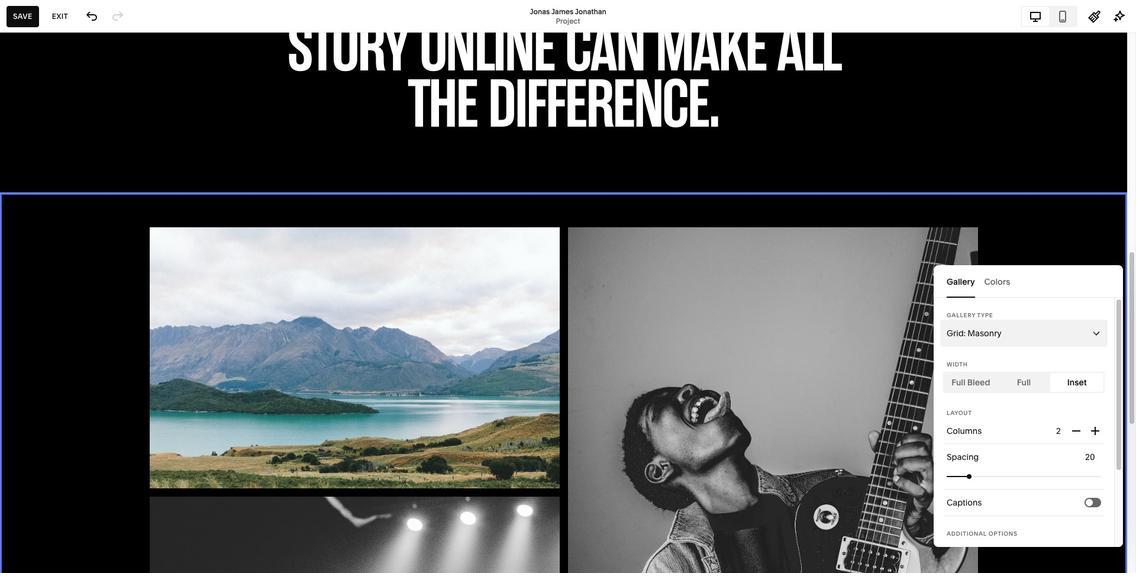 Task type: locate. For each thing, give the bounding box(es) containing it.
1 vertical spatial tab list
[[947, 265, 1110, 298]]

gallery up gallery type
[[947, 276, 975, 287]]

website
[[22, 21, 55, 30]]

gallery button
[[947, 265, 975, 298]]

additional
[[947, 530, 987, 537]]

site default
[[1044, 546, 1089, 557]]

jonas
[[530, 7, 550, 16]]

exit button
[[45, 6, 75, 27]]

2 vertical spatial tab list
[[945, 373, 1104, 392]]

gallery
[[947, 276, 975, 287], [947, 312, 976, 318]]

tab list
[[1022, 7, 1077, 26], [947, 265, 1110, 298], [945, 373, 1104, 392]]

website button
[[0, 13, 68, 39]]

2 gallery from the top
[[947, 312, 976, 318]]

full inside button
[[952, 377, 966, 388]]

layout
[[947, 410, 972, 416]]

1 vertical spatial gallery
[[947, 312, 976, 318]]

None text field
[[1057, 424, 1064, 437]]

full right the bleed
[[1017, 377, 1031, 388]]

full down width
[[952, 377, 966, 388]]

gallery for gallery
[[947, 276, 975, 287]]

save
[[13, 12, 32, 20]]

inset button
[[1051, 373, 1104, 392]]

1 horizontal spatial full
[[1017, 377, 1031, 388]]

options
[[989, 530, 1018, 537]]

0 vertical spatial tab list
[[1022, 7, 1077, 26]]

full inside 'button'
[[1017, 377, 1031, 388]]

Spacing range field
[[947, 463, 1102, 489]]

full for full bleed
[[952, 377, 966, 388]]

0 vertical spatial gallery
[[947, 276, 975, 287]]

jonathan
[[575, 7, 607, 16]]

james
[[551, 7, 574, 16]]

full
[[952, 377, 966, 388], [1017, 377, 1031, 388]]

1 gallery from the top
[[947, 276, 975, 287]]

gallery type
[[947, 312, 994, 318]]

bleed
[[968, 377, 991, 388]]

grid: masonry
[[947, 328, 1002, 339]]

colors button
[[985, 265, 1011, 298]]

gallery for gallery type
[[947, 312, 976, 318]]

gallery up grid:
[[947, 312, 976, 318]]

colors
[[985, 276, 1011, 287]]

0 horizontal spatial full
[[952, 377, 966, 388]]

2 full from the left
[[1017, 377, 1031, 388]]

1 full from the left
[[952, 377, 966, 388]]

captions
[[947, 497, 982, 508]]



Task type: describe. For each thing, give the bounding box(es) containing it.
grid: masonry button
[[941, 320, 1108, 347]]

full for full
[[1017, 377, 1031, 388]]

exit
[[52, 12, 68, 20]]

tab list containing gallery
[[947, 265, 1110, 298]]

width
[[947, 361, 968, 368]]

animation
[[947, 546, 987, 557]]

Spacing text field
[[1086, 450, 1098, 463]]

masonry
[[968, 328, 1002, 339]]

columns
[[947, 426, 982, 436]]

site
[[1044, 546, 1059, 557]]

Captions checkbox
[[1086, 499, 1093, 506]]

save button
[[7, 6, 39, 27]]

default
[[1061, 546, 1089, 557]]

grid grid
[[0, 80, 234, 564]]

additional options
[[947, 530, 1018, 537]]

project
[[556, 16, 580, 25]]

full button
[[998, 373, 1051, 392]]

tab list containing full bleed
[[945, 373, 1104, 392]]

full bleed button
[[945, 373, 998, 392]]

chevron small down dark icon image
[[1092, 329, 1102, 338]]

spacing
[[947, 452, 979, 462]]

grid:
[[947, 328, 966, 339]]

full bleed
[[952, 377, 991, 388]]

jonas james jonathan project
[[530, 7, 607, 25]]

inset
[[1068, 377, 1087, 388]]

type
[[978, 312, 994, 318]]



Task type: vqa. For each thing, say whether or not it's contained in the screenshot.
days.
no



